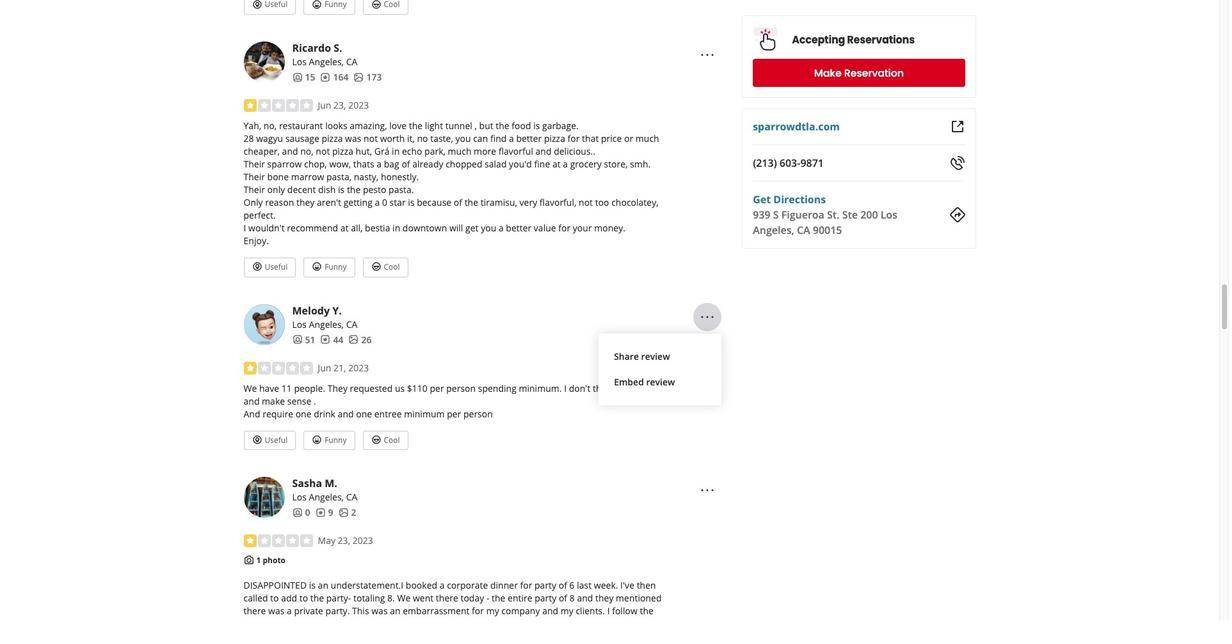 Task type: locate. For each thing, give the bounding box(es) containing it.
only
[[267, 184, 285, 196]]

we
[[244, 383, 257, 395], [397, 593, 411, 605]]

the
[[409, 120, 423, 132], [496, 120, 509, 132], [347, 184, 361, 196], [465, 196, 478, 209], [310, 593, 324, 605], [492, 593, 505, 605], [640, 605, 654, 618]]

funny up the y.
[[325, 262, 347, 273]]

grá
[[374, 145, 390, 157]]

1 horizontal spatial at
[[552, 158, 561, 170]]

1 vertical spatial review
[[646, 376, 675, 388]]

16 funny v2 image
[[312, 0, 322, 9], [312, 262, 322, 272], [312, 435, 322, 446]]

16 friends v2 image left 15
[[292, 72, 302, 82]]

0 horizontal spatial 0
[[305, 507, 310, 519]]

2 funny button from the top
[[304, 431, 355, 451]]

m.
[[325, 477, 337, 491]]

1 menu image from the top
[[700, 47, 715, 62]]

1 vertical spatial 2023
[[348, 362, 369, 374]]

0 vertical spatial useful button
[[244, 258, 296, 278]]

1 vertical spatial friends element
[[292, 334, 315, 347]]

2 horizontal spatial at
[[612, 618, 620, 621]]

1 one from the left
[[296, 408, 311, 420]]

ricardo
[[292, 41, 331, 55]]

2 jun from the top
[[318, 362, 331, 374]]

photos element for ricardo s.
[[354, 71, 382, 84]]

group
[[283, 618, 310, 621]]

16 funny v2 image down drink
[[312, 435, 322, 446]]

tunnel
[[445, 120, 472, 132]]

melody y. los angeles, ca
[[292, 304, 357, 331]]

2 vertical spatial 1 star rating image
[[244, 535, 313, 548]]

in right bestia on the left of page
[[392, 222, 400, 234]]

1 jun from the top
[[318, 99, 331, 111]]

0 vertical spatial 16 friends v2 image
[[292, 72, 302, 82]]

not
[[364, 132, 378, 145], [316, 145, 330, 157], [579, 196, 593, 209]]

review
[[641, 351, 670, 363], [646, 376, 675, 388]]

reviews element containing 9
[[315, 507, 333, 520]]

1 vertical spatial 16 review v2 image
[[315, 508, 326, 519]]

photos element containing 173
[[354, 71, 382, 84]]

1 vertical spatial funny button
[[304, 431, 355, 451]]

photos element
[[354, 71, 382, 84], [349, 334, 372, 347], [338, 507, 356, 520]]

2 vertical spatial 16 funny v2 image
[[312, 435, 322, 446]]

0 vertical spatial cool
[[384, 262, 400, 273]]

23, right the may
[[338, 535, 350, 548]]

no, up 'wagyu'
[[264, 120, 277, 132]]

los right 200
[[881, 208, 898, 222]]

cool button down bestia on the left of page
[[363, 258, 408, 278]]

0 vertical spatial jun
[[318, 99, 331, 111]]

friends element containing 0
[[292, 507, 310, 520]]

44
[[333, 334, 343, 346]]

party.
[[326, 605, 350, 618]]

menu image
[[700, 47, 715, 62], [700, 483, 715, 499]]

sparrowdtla.com
[[753, 120, 840, 134]]

los down ricardo
[[292, 56, 307, 68]]

happened
[[567, 618, 609, 621]]

funny for s.
[[325, 262, 347, 273]]

they down decent
[[296, 196, 315, 209]]

0 vertical spatial useful
[[265, 262, 288, 273]]

cool right 16 cool v2 icon
[[384, 435, 400, 446]]

1 horizontal spatial per
[[447, 408, 461, 420]]

food
[[512, 120, 531, 132]]

angeles, inside ricardo s. los angeles, ca
[[309, 56, 344, 68]]

people.
[[294, 383, 325, 395]]

los inside melody y. los angeles, ca
[[292, 319, 307, 331]]

think
[[593, 383, 614, 395]]

angeles, down s
[[753, 223, 794, 238]]

2 one from the left
[[356, 408, 372, 420]]

photos element containing 2
[[338, 507, 356, 520]]

1 vertical spatial in
[[392, 222, 400, 234]]

figueroa
[[781, 208, 824, 222]]

1 vertical spatial 16 friends v2 image
[[292, 335, 302, 345]]

useful button for melody
[[244, 431, 296, 451]]

is down pasta,
[[338, 184, 345, 196]]

0 vertical spatial funny
[[325, 262, 347, 273]]

2 menu image from the top
[[700, 483, 715, 499]]

reviews element containing 164
[[320, 71, 349, 84]]

and up fine at the left of the page
[[536, 145, 552, 157]]

mentioned
[[616, 593, 662, 605]]

16 funny v2 image down recommend on the left top
[[312, 262, 322, 272]]

friends element for melody y.
[[292, 334, 315, 347]]

23, up looks
[[334, 99, 346, 111]]

1 horizontal spatial there
[[436, 593, 458, 605]]

16 useful v2 image up photo of ricardo s.
[[252, 0, 262, 9]]

0 vertical spatial 16 useful v2 image
[[252, 0, 262, 9]]

1 horizontal spatial to
[[299, 593, 308, 605]]

0 horizontal spatial they
[[296, 196, 315, 209]]

1 vertical spatial funny
[[325, 435, 347, 446]]

(213)
[[753, 156, 777, 170]]

16 cool v2 image
[[371, 0, 381, 9], [371, 262, 381, 272]]

for up entire
[[520, 580, 532, 592]]

3 16 funny v2 image from the top
[[312, 435, 322, 446]]

0 vertical spatial 2023
[[348, 99, 369, 111]]

reviews element
[[320, 71, 349, 84], [320, 334, 343, 347], [315, 507, 333, 520]]

person
[[446, 383, 476, 395], [463, 408, 493, 420]]

went
[[413, 593, 434, 605]]

you down tunnel
[[455, 132, 471, 145]]

1 16 cool v2 image from the top
[[371, 0, 381, 9]]

party left 6
[[535, 580, 556, 592]]

we left the have
[[244, 383, 257, 395]]

0 vertical spatial menu image
[[700, 47, 715, 62]]

2 vertical spatial friends element
[[292, 507, 310, 520]]

2 16 funny v2 image from the top
[[312, 262, 322, 272]]

0 vertical spatial in
[[392, 145, 400, 157]]

review down share review button
[[646, 376, 675, 388]]

los
[[292, 56, 307, 68], [881, 208, 898, 222], [292, 319, 307, 331], [292, 492, 307, 504]]

1 friends element from the top
[[292, 71, 315, 84]]

echo
[[402, 145, 422, 157]]

0 vertical spatial no,
[[264, 120, 277, 132]]

0 vertical spatial at
[[552, 158, 561, 170]]

16 photos v2 image for ricardo s.
[[354, 72, 364, 82]]

not up chop,
[[316, 145, 330, 157]]

1 vertical spatial per
[[447, 408, 461, 420]]

thats
[[353, 158, 374, 170]]

smh.
[[630, 158, 651, 170]]

in
[[392, 145, 400, 157], [392, 222, 400, 234]]

reviews element for y.
[[320, 334, 343, 347]]

menu image
[[700, 310, 715, 325]]

0 vertical spatial funny button
[[304, 258, 355, 278]]

angeles, inside melody y. los angeles, ca
[[309, 319, 344, 331]]

11
[[282, 383, 292, 395]]

2023 down 2
[[353, 535, 373, 548]]

los inside ricardo s. los angeles, ca
[[292, 56, 307, 68]]

los for sasha m.
[[292, 492, 307, 504]]

pizza down looks
[[322, 132, 343, 145]]

1 useful button from the top
[[244, 258, 296, 278]]

1 horizontal spatial one
[[356, 408, 372, 420]]

0 inside friends 'element'
[[305, 507, 310, 519]]

directions
[[774, 193, 826, 207]]

jun left 21,
[[318, 362, 331, 374]]

2 useful from the top
[[265, 435, 288, 446]]

2 vertical spatial not
[[579, 196, 593, 209]]

0 vertical spatial cool button
[[363, 258, 408, 278]]

party
[[535, 580, 556, 592], [535, 593, 557, 605]]

0 horizontal spatial one
[[296, 408, 311, 420]]

16 review v2 image left 44
[[320, 335, 331, 345]]

aren't
[[317, 196, 341, 209]]

16 useful v2 image
[[252, 0, 262, 9], [252, 435, 262, 446]]

make reservation
[[814, 66, 904, 80]]

photo of ricardo s. image
[[244, 41, 285, 82]]

jun 21, 2023
[[318, 362, 369, 374]]

8.
[[387, 593, 395, 605]]

0 vertical spatial friends element
[[292, 71, 315, 84]]

1 vertical spatial party
[[535, 593, 557, 605]]

0 horizontal spatial my
[[486, 605, 499, 618]]

not left too
[[579, 196, 593, 209]]

cool for y.
[[384, 435, 400, 446]]

2023 for m.
[[353, 535, 373, 548]]

embed review button
[[609, 370, 711, 395]]

your
[[573, 222, 592, 234]]

2 cool from the top
[[384, 435, 400, 446]]

1 useful from the top
[[265, 262, 288, 273]]

1 vertical spatial 23,
[[338, 535, 350, 548]]

share review
[[614, 351, 670, 363]]

1 star rating image for sasha m.
[[244, 535, 313, 548]]

reservation
[[844, 66, 904, 80]]

the up find
[[496, 120, 509, 132]]

1 16 friends v2 image from the top
[[292, 72, 302, 82]]

16 friends v2 image for melody
[[292, 335, 302, 345]]

1 vertical spatial they
[[595, 593, 614, 605]]

1 horizontal spatial you
[[481, 222, 496, 234]]

one down sense
[[296, 408, 311, 420]]

one left entree
[[356, 408, 372, 420]]

i left follow
[[607, 605, 610, 618]]

a
[[509, 132, 514, 145], [377, 158, 382, 170], [563, 158, 568, 170], [375, 196, 380, 209], [499, 222, 504, 234], [440, 580, 445, 592], [287, 605, 292, 618]]

friends element containing 51
[[292, 334, 315, 347]]

1 vertical spatial 16 photos v2 image
[[349, 335, 359, 345]]

0 horizontal spatial we
[[244, 383, 257, 395]]

2
[[351, 507, 356, 519]]

an up party-
[[318, 580, 328, 592]]

0 horizontal spatial per
[[430, 383, 444, 395]]

0 vertical spatial an
[[318, 580, 328, 592]]

cool button down entree
[[363, 431, 408, 451]]

photos element right 44
[[349, 334, 372, 347]]

1 cool button from the top
[[363, 258, 408, 278]]

1 vertical spatial menu image
[[700, 483, 715, 499]]

review up embed review button
[[641, 351, 670, 363]]

clients.
[[576, 605, 605, 618]]

a right booked
[[440, 580, 445, 592]]

minimum.
[[519, 383, 562, 395]]

1 16 funny v2 image from the top
[[312, 0, 322, 9]]

i up enjoy.
[[244, 222, 246, 234]]

funny button down drink
[[304, 431, 355, 451]]

salad
[[485, 158, 507, 170]]

company
[[501, 605, 540, 618]]

useful right 16 useful v2 icon
[[265, 262, 288, 273]]

2 their from the top
[[244, 171, 265, 183]]

0 vertical spatial review
[[641, 351, 670, 363]]

dish
[[318, 184, 336, 196]]

light
[[425, 120, 443, 132]]

2 vertical spatial their
[[244, 184, 265, 196]]

1 horizontal spatial my
[[561, 605, 574, 618]]

funny button
[[304, 258, 355, 278], [304, 431, 355, 451]]

ca inside get directions 939 s figueroa st. ste 200 los angeles, ca 90015
[[797, 223, 810, 238]]

0 vertical spatial 16 review v2 image
[[320, 335, 331, 345]]

the down mentioned
[[640, 605, 654, 618]]

0 vertical spatial 16 cool v2 image
[[371, 0, 381, 9]]

much right or
[[636, 132, 659, 145]]

0 vertical spatial photos element
[[354, 71, 382, 84]]

funny down drink
[[325, 435, 347, 446]]

ca inside ricardo s. los angeles, ca
[[346, 56, 357, 68]]

1 vertical spatial 16 useful v2 image
[[252, 435, 262, 446]]

2 16 useful v2 image from the top
[[252, 435, 262, 446]]

1 vertical spatial their
[[244, 171, 265, 183]]

reviews element down sasha m. los angeles, ca
[[315, 507, 333, 520]]

we right 8.
[[397, 593, 411, 605]]

16 friends v2 image left 51
[[292, 335, 302, 345]]

2 vertical spatial 2023
[[353, 535, 373, 548]]

0 vertical spatial we
[[244, 383, 257, 395]]

angeles, for m.
[[309, 492, 344, 504]]

1 funny from the top
[[325, 262, 347, 273]]

getting
[[344, 196, 373, 209]]

3 friends element from the top
[[292, 507, 310, 520]]

ca
[[346, 56, 357, 68], [797, 223, 810, 238], [346, 319, 357, 331], [346, 492, 357, 504]]

2 vertical spatial reviews element
[[315, 507, 333, 520]]

2 16 friends v2 image from the top
[[292, 335, 302, 345]]

funny
[[325, 262, 347, 273], [325, 435, 347, 446]]

not down amazing,
[[364, 132, 378, 145]]

16 review v2 image left 9 on the left of the page
[[315, 508, 326, 519]]

useful
[[265, 262, 288, 273], [265, 435, 288, 446]]

2 1 star rating image from the top
[[244, 362, 313, 375]]

1 vertical spatial cool
[[384, 435, 400, 446]]

16 funny v2 image up ricardo s. link at the left
[[312, 0, 322, 9]]

review for embed review
[[646, 376, 675, 388]]

my down the -
[[486, 605, 499, 618]]

1 vertical spatial jun
[[318, 362, 331, 374]]

this right think
[[616, 383, 632, 395]]

0 vertical spatial much
[[636, 132, 659, 145]]

0 vertical spatial not
[[364, 132, 378, 145]]

1 star rating image up photo
[[244, 535, 313, 548]]

was up &
[[371, 605, 388, 618]]

3 1 star rating image from the top
[[244, 535, 313, 548]]

funny button for ricardo
[[304, 258, 355, 278]]

1 16 useful v2 image from the top
[[252, 0, 262, 9]]

angeles, up 16 review v2 image
[[309, 56, 344, 68]]

angeles, inside get directions 939 s figueroa st. ste 200 los angeles, ca 90015
[[753, 223, 794, 238]]

there up noble
[[244, 605, 266, 618]]

jun
[[318, 99, 331, 111], [318, 362, 331, 374]]

2 vertical spatial 16 photos v2 image
[[338, 508, 349, 519]]

16 useful v2 image inside useful button
[[252, 435, 262, 446]]

0 horizontal spatial much
[[448, 145, 471, 157]]

0 vertical spatial 0
[[382, 196, 387, 209]]

menu image for s.
[[700, 47, 715, 62]]

1 horizontal spatial an
[[390, 605, 401, 618]]

to up private on the left bottom of the page
[[299, 593, 308, 605]]

one
[[296, 408, 311, 420], [356, 408, 372, 420]]

ca inside melody y. los angeles, ca
[[346, 319, 357, 331]]

downtown
[[403, 222, 447, 234]]

0 horizontal spatial you
[[455, 132, 471, 145]]

last
[[577, 580, 592, 592]]

16 photos v2 image
[[354, 72, 364, 82], [349, 335, 359, 345], [338, 508, 349, 519]]

0 left star at the top of page
[[382, 196, 387, 209]]

at down follow
[[612, 618, 620, 621]]

ste
[[842, 208, 858, 222]]

marrow
[[291, 171, 324, 183]]

sparrowdtla.com link
[[753, 120, 840, 134]]

bestia
[[365, 222, 390, 234]]

1 cool from the top
[[384, 262, 400, 273]]

photo of melody y. image
[[244, 304, 285, 345]]

1 vertical spatial 0
[[305, 507, 310, 519]]

1 vertical spatial we
[[397, 593, 411, 605]]

no
[[417, 132, 428, 145]]

make
[[262, 395, 285, 408]]

angeles, inside sasha m. los angeles, ca
[[309, 492, 344, 504]]

they inside disappointed is an understatement.i booked a corporate dinner for party of 6 last week.  i've then called to add to the party- totaling 8.   we went there today - the entire party of 8 and they mentioned there was a private party.  this was an embarrassment for my company and my clients.  i follow the noble 33 group (toca madera & casa madera, la casita)... i was shocked this happened at this t
[[595, 593, 614, 605]]

was up 33
[[268, 605, 285, 618]]

we have 11 people. they requested us $110 per person spending minimum. i don't think this is fair and make sense . and require one drink and one entree minimum per person
[[244, 383, 657, 420]]

0 horizontal spatial an
[[318, 580, 328, 592]]

1 horizontal spatial we
[[397, 593, 411, 605]]

we inside disappointed is an understatement.i booked a corporate dinner for party of 6 last week.  i've then called to add to the party- totaling 8.   we went there today - the entire party of 8 and they mentioned there was a private party.  this was an embarrassment for my company and my clients.  i follow the noble 33 group (toca madera & casa madera, la casita)... i was shocked this happened at this t
[[397, 593, 411, 605]]

1 1 star rating image from the top
[[244, 99, 313, 112]]

2 useful button from the top
[[244, 431, 296, 451]]

photos element right 9 on the left of the page
[[338, 507, 356, 520]]

reviews element right 15
[[320, 71, 349, 84]]

2023 right 21,
[[348, 362, 369, 374]]

2 horizontal spatial not
[[579, 196, 593, 209]]

24 external link v2 image
[[950, 119, 965, 134]]

16 funny v2 image for melody
[[312, 435, 322, 446]]

there up embarrassment
[[436, 593, 458, 605]]

enjoy.
[[244, 235, 269, 247]]

cool for s.
[[384, 262, 400, 273]]

0 vertical spatial party
[[535, 580, 556, 592]]

better down food
[[516, 132, 542, 145]]

0 horizontal spatial to
[[270, 593, 279, 605]]

was inside yah, no, restaurant looks amazing, love the light tunnel , but the food is garbage. 28 wagyu sausage pizza was not worth it, no taste, you can find a better pizza for that price or much cheaper, and no, not pizza hut, grá in echo park, much more flavorful and delicious.. their sparrow chop, wow, thats a bag of already chopped salad you'd fine at a grocery store, smh. their bone marrow pasta, nasty, honestly. their only decent dish is the pesto pasta. only reason they aren't getting a 0 star is because of the tiramisu, very flavorful, not too chocolatey, perfect. i wouldn't recommend at all, bestia in downtown will get you a better value for your money. enjoy.
[[345, 132, 361, 145]]

los inside sasha m. los angeles, ca
[[292, 492, 307, 504]]

1 horizontal spatial no,
[[300, 145, 314, 157]]

pizza
[[322, 132, 343, 145], [544, 132, 565, 145], [332, 145, 353, 157]]

friends element left 16 review v2 image
[[292, 71, 315, 84]]

cool down bestia on the left of page
[[384, 262, 400, 273]]

at right fine at the left of the page
[[552, 158, 561, 170]]

we inside we have 11 people. they requested us $110 per person spending minimum. i don't think this is fair and make sense . and require one drink and one entree minimum per person
[[244, 383, 257, 395]]

they down week.
[[595, 593, 614, 605]]

you
[[455, 132, 471, 145], [481, 222, 496, 234]]

2023
[[348, 99, 369, 111], [348, 362, 369, 374], [353, 535, 373, 548]]

angeles, down m. at the left of page
[[309, 492, 344, 504]]

2 funny from the top
[[325, 435, 347, 446]]

friends element containing 15
[[292, 71, 315, 84]]

friends element left 9 on the left of the page
[[292, 507, 310, 520]]

friends element down melody
[[292, 334, 315, 347]]

0 vertical spatial there
[[436, 593, 458, 605]]

1 vertical spatial photos element
[[349, 334, 372, 347]]

dinner
[[490, 580, 518, 592]]

1 vertical spatial reviews element
[[320, 334, 343, 347]]

per right the minimum
[[447, 408, 461, 420]]

ca inside sasha m. los angeles, ca
[[346, 492, 357, 504]]

90015
[[813, 223, 842, 238]]

there
[[436, 593, 458, 605], [244, 605, 266, 618]]

requested
[[350, 383, 393, 395]]

friends element
[[292, 71, 315, 84], [292, 334, 315, 347], [292, 507, 310, 520]]

1 horizontal spatial not
[[364, 132, 378, 145]]

they inside yah, no, restaurant looks amazing, love the light tunnel , but the food is garbage. 28 wagyu sausage pizza was not worth it, no taste, you can find a better pizza for that price or much cheaper, and no, not pizza hut, grá in echo park, much more flavorful and delicious.. their sparrow chop, wow, thats a bag of already chopped salad you'd fine at a grocery store, smh. their bone marrow pasta, nasty, honestly. their only decent dish is the pesto pasta. only reason they aren't getting a 0 star is because of the tiramisu, very flavorful, not too chocolatey, perfect. i wouldn't recommend at all, bestia in downtown will get you a better value for your money. enjoy.
[[296, 196, 315, 209]]

9871
[[800, 156, 824, 170]]

per right $110
[[430, 383, 444, 395]]

share review button
[[609, 344, 711, 370]]

los for melody y.
[[292, 319, 307, 331]]

1 vertical spatial 16 funny v2 image
[[312, 262, 322, 272]]

may 23, 2023
[[318, 535, 373, 548]]

1 vertical spatial useful button
[[244, 431, 296, 451]]

my
[[486, 605, 499, 618], [561, 605, 574, 618]]

fair
[[643, 383, 657, 395]]

in down worth
[[392, 145, 400, 157]]

at left all,
[[340, 222, 349, 234]]

0 vertical spatial reviews element
[[320, 71, 349, 84]]

2 friends element from the top
[[292, 334, 315, 347]]

1 vertical spatial 1 star rating image
[[244, 362, 313, 375]]

a down pesto
[[375, 196, 380, 209]]

16 photos v2 image for sasha m.
[[338, 508, 349, 519]]

1 vertical spatial at
[[340, 222, 349, 234]]

1 vertical spatial cool button
[[363, 431, 408, 451]]

1 vertical spatial 16 cool v2 image
[[371, 262, 381, 272]]

this right shocked
[[549, 618, 564, 621]]

23, for sasha m.
[[338, 535, 350, 548]]

bag
[[384, 158, 399, 170]]

0 vertical spatial they
[[296, 196, 315, 209]]

is left fair in the bottom right of the page
[[634, 383, 640, 395]]

2 cool button from the top
[[363, 431, 408, 451]]

1 funny button from the top
[[304, 258, 355, 278]]

1 vertical spatial much
[[448, 145, 471, 157]]

0 vertical spatial 1 star rating image
[[244, 99, 313, 112]]

2023 for y.
[[348, 362, 369, 374]]

1 star rating image
[[244, 99, 313, 112], [244, 362, 313, 375], [244, 535, 313, 548]]

ca for sasha m.
[[346, 492, 357, 504]]

0 vertical spatial 16 funny v2 image
[[312, 0, 322, 9]]

s
[[773, 208, 779, 222]]

an up casa
[[390, 605, 401, 618]]

16 review v2 image for sasha
[[315, 508, 326, 519]]

menu
[[599, 334, 722, 406]]

to down disappointed
[[270, 593, 279, 605]]

1 star rating image for melody y.
[[244, 362, 313, 375]]

reviews element containing 44
[[320, 334, 343, 347]]

16 useful v2 image down and
[[252, 435, 262, 446]]

0 vertical spatial their
[[244, 158, 265, 170]]

24 directions v2 image
[[950, 207, 965, 223]]

9
[[328, 507, 333, 519]]

0 horizontal spatial not
[[316, 145, 330, 157]]

1 vertical spatial useful
[[265, 435, 288, 446]]

1 horizontal spatial 0
[[382, 196, 387, 209]]

photos element containing 26
[[349, 334, 372, 347]]

noble
[[244, 618, 269, 621]]

useful button for ricardo
[[244, 258, 296, 278]]

funny for y.
[[325, 435, 347, 446]]

is up private on the left bottom of the page
[[309, 580, 316, 592]]

i
[[244, 222, 246, 234], [564, 383, 567, 395], [607, 605, 610, 618], [489, 618, 491, 621]]

per
[[430, 383, 444, 395], [447, 408, 461, 420]]

(213) 603-9871
[[753, 156, 824, 170]]

because
[[417, 196, 451, 209]]

los up 16 friends v2 image
[[292, 492, 307, 504]]

16 friends v2 image
[[292, 72, 302, 82], [292, 335, 302, 345]]

16 review v2 image
[[320, 335, 331, 345], [315, 508, 326, 519]]



Task type: vqa. For each thing, say whether or not it's contained in the screenshot.
the bottom Alamo Club image
no



Task type: describe. For each thing, give the bounding box(es) containing it.
173
[[366, 71, 382, 83]]

delicious..
[[554, 145, 595, 157]]

la
[[439, 618, 449, 621]]

16 photos v2 image for melody y.
[[349, 335, 359, 345]]

today
[[461, 593, 484, 605]]

16 useful v2 image for 16 funny v2 icon for melody
[[252, 435, 262, 446]]

28
[[244, 132, 254, 145]]

taste,
[[430, 132, 453, 145]]

23, for ricardo s.
[[334, 99, 346, 111]]

make
[[814, 66, 842, 80]]

get
[[465, 222, 479, 234]]

a down delicious..
[[563, 158, 568, 170]]

a left bag
[[377, 158, 382, 170]]

require
[[263, 408, 293, 420]]

a right find
[[509, 132, 514, 145]]

1 vertical spatial better
[[506, 222, 531, 234]]

y.
[[332, 304, 342, 318]]

totaling
[[353, 593, 385, 605]]

51
[[305, 334, 315, 346]]

may
[[318, 535, 335, 548]]

0 horizontal spatial there
[[244, 605, 266, 618]]

very
[[520, 196, 537, 209]]

1 party from the top
[[535, 580, 556, 592]]

24 phone v2 image
[[950, 156, 965, 171]]

1 vertical spatial you
[[481, 222, 496, 234]]

pesto
[[363, 184, 386, 196]]

review for share review
[[641, 351, 670, 363]]

photo of sasha m. image
[[244, 478, 285, 519]]

make reservation link
[[753, 59, 965, 87]]

los inside get directions 939 s figueroa st. ste 200 los angeles, ca 90015
[[881, 208, 898, 222]]

and down last
[[577, 593, 593, 605]]

chopped
[[446, 158, 482, 170]]

0 vertical spatial person
[[446, 383, 476, 395]]

reviews element for m.
[[315, 507, 333, 520]]

1 to from the left
[[270, 593, 279, 605]]

the up get
[[465, 196, 478, 209]]

useful for melody
[[265, 435, 288, 446]]

a up group
[[287, 605, 292, 618]]

for left your
[[558, 222, 571, 234]]

1 vertical spatial not
[[316, 145, 330, 157]]

is right food
[[533, 120, 540, 132]]

cool button for y.
[[363, 431, 408, 451]]

at inside disappointed is an understatement.i booked a corporate dinner for party of 6 last week.  i've then called to add to the party- totaling 8.   we went there today - the entire party of 8 and they mentioned there was a private party.  this was an embarrassment for my company and my clients.  i follow the noble 33 group (toca madera & casa madera, la casita)... i was shocked this happened at this t
[[612, 618, 620, 621]]

ricardo s. link
[[292, 41, 342, 55]]

pasta,
[[326, 171, 352, 183]]

photos element for sasha m.
[[338, 507, 356, 520]]

6
[[570, 580, 575, 592]]

16 funny v2 image for ricardo
[[312, 262, 322, 272]]

0 horizontal spatial no,
[[264, 120, 277, 132]]

16 useful v2 image
[[252, 262, 262, 272]]

get directions link
[[753, 193, 826, 207]]

i inside yah, no, restaurant looks amazing, love the light tunnel , but the food is garbage. 28 wagyu sausage pizza was not worth it, no taste, you can find a better pizza for that price or much cheaper, and no, not pizza hut, grá in echo park, much more flavorful and delicious.. their sparrow chop, wow, thats a bag of already chopped salad you'd fine at a grocery store, smh. their bone marrow pasta, nasty, honestly. their only decent dish is the pesto pasta. only reason they aren't getting a 0 star is because of the tiramisu, very flavorful, not too chocolatey, perfect. i wouldn't recommend at all, bestia in downtown will get you a better value for your money. enjoy.
[[244, 222, 246, 234]]

worth
[[380, 132, 405, 145]]

2 my from the left
[[561, 605, 574, 618]]

cheaper,
[[244, 145, 280, 157]]

flavorful
[[499, 145, 533, 157]]

entire
[[508, 593, 532, 605]]

angeles, for s.
[[309, 56, 344, 68]]

us
[[395, 383, 405, 395]]

0 vertical spatial better
[[516, 132, 542, 145]]

melody y. link
[[292, 304, 342, 318]]

and right drink
[[338, 408, 354, 420]]

menu containing share review
[[599, 334, 722, 406]]

week.
[[594, 580, 618, 592]]

&
[[372, 618, 378, 621]]

$110
[[407, 383, 428, 395]]

of right "because"
[[454, 196, 462, 209]]

useful for ricardo
[[265, 262, 288, 273]]

sasha m. los angeles, ca
[[292, 477, 357, 504]]

sense
[[287, 395, 311, 408]]

and up sparrow
[[282, 145, 298, 157]]

friends element for ricardo s.
[[292, 71, 315, 84]]

add
[[281, 593, 297, 605]]

is inside we have 11 people. they requested us $110 per person spending minimum. i don't think this is fair and make sense . and require one drink and one entree minimum per person
[[634, 383, 640, 395]]

1 horizontal spatial much
[[636, 132, 659, 145]]

the up "getting"
[[347, 184, 361, 196]]

the up it,
[[409, 120, 423, 132]]

1 their from the top
[[244, 158, 265, 170]]

share
[[614, 351, 639, 363]]

i down the -
[[489, 618, 491, 621]]

reviews element for s.
[[320, 71, 349, 84]]

and up shocked
[[542, 605, 558, 618]]

for up delicious..
[[568, 132, 580, 145]]

jun for ricardo
[[318, 99, 331, 111]]

chocolatey,
[[612, 196, 659, 209]]

store,
[[604, 158, 628, 170]]

disappointed
[[244, 580, 307, 592]]

of left 6
[[559, 580, 567, 592]]

tiramisu,
[[481, 196, 517, 209]]

price
[[601, 132, 622, 145]]

value
[[534, 222, 556, 234]]

angeles, for y.
[[309, 319, 344, 331]]

can
[[473, 132, 488, 145]]

ca for melody y.
[[346, 319, 357, 331]]

st.
[[827, 208, 840, 222]]

1 star rating image for ricardo s.
[[244, 99, 313, 112]]

603-
[[780, 156, 801, 170]]

more
[[474, 145, 496, 157]]

honestly.
[[381, 171, 419, 183]]

for up casita)...
[[472, 605, 484, 618]]

a down tiramisu,
[[499, 222, 504, 234]]

1 vertical spatial person
[[463, 408, 493, 420]]

looks
[[325, 120, 347, 132]]

0 inside yah, no, restaurant looks amazing, love the light tunnel , but the food is garbage. 28 wagyu sausage pizza was not worth it, no taste, you can find a better pizza for that price or much cheaper, and no, not pizza hut, grá in echo park, much more flavorful and delicious.. their sparrow chop, wow, thats a bag of already chopped salad you'd fine at a grocery store, smh. their bone marrow pasta, nasty, honestly. their only decent dish is the pesto pasta. only reason they aren't getting a 0 star is because of the tiramisu, very flavorful, not too chocolatey, perfect. i wouldn't recommend at all, bestia in downtown will get you a better value for your money. enjoy.
[[382, 196, 387, 209]]

16 friends v2 image for ricardo
[[292, 72, 302, 82]]

2 16 cool v2 image from the top
[[371, 262, 381, 272]]

16 cool v2 image
[[371, 435, 381, 446]]

i've
[[620, 580, 634, 592]]

26
[[361, 334, 372, 346]]

don't
[[569, 383, 591, 395]]

2023 for s.
[[348, 99, 369, 111]]

madera,
[[403, 618, 437, 621]]

164
[[333, 71, 349, 83]]

photos element for melody y.
[[349, 334, 372, 347]]

then
[[637, 580, 656, 592]]

2 party from the top
[[535, 593, 557, 605]]

the right the -
[[492, 593, 505, 605]]

follow
[[612, 605, 638, 618]]

los for ricardo s.
[[292, 56, 307, 68]]

33
[[271, 618, 281, 621]]

is inside disappointed is an understatement.i booked a corporate dinner for party of 6 last week.  i've then called to add to the party- totaling 8.   we went there today - the entire party of 8 and they mentioned there was a private party.  this was an embarrassment for my company and my clients.  i follow the noble 33 group (toca madera & casa madera, la casita)... i was shocked this happened at this t
[[309, 580, 316, 592]]

friends element for sasha m.
[[292, 507, 310, 520]]

1 my from the left
[[486, 605, 499, 618]]

entree
[[374, 408, 402, 420]]

of left 8
[[559, 593, 567, 605]]

was down company
[[494, 618, 510, 621]]

1 vertical spatial no,
[[300, 145, 314, 157]]

yah,
[[244, 120, 261, 132]]

they
[[328, 383, 348, 395]]

,
[[475, 120, 477, 132]]

i inside we have 11 people. they requested us $110 per person spending minimum. i don't think this is fair and make sense . and require one drink and one entree minimum per person
[[564, 383, 567, 395]]

1 photo
[[256, 556, 286, 567]]

16 useful v2 image for first 16 funny v2 icon from the top
[[252, 0, 262, 9]]

is right star at the top of page
[[408, 196, 415, 209]]

hut,
[[356, 145, 372, 157]]

0 horizontal spatial at
[[340, 222, 349, 234]]

chop,
[[304, 158, 327, 170]]

16 friends v2 image
[[292, 508, 302, 519]]

and up and
[[244, 395, 260, 408]]

menu image for m.
[[700, 483, 715, 499]]

1 vertical spatial an
[[390, 605, 401, 618]]

casa
[[380, 618, 400, 621]]

the up private on the left bottom of the page
[[310, 593, 324, 605]]

this
[[352, 605, 369, 618]]

this down follow
[[622, 618, 637, 621]]

939
[[753, 208, 771, 222]]

funny button for melody
[[304, 431, 355, 451]]

ca for ricardo s.
[[346, 56, 357, 68]]

cool button for s.
[[363, 258, 408, 278]]

it,
[[407, 132, 415, 145]]

star
[[390, 196, 406, 209]]

madera
[[337, 618, 369, 621]]

money.
[[594, 222, 625, 234]]

jun for melody
[[318, 362, 331, 374]]

of up honestly.
[[402, 158, 410, 170]]

decent
[[287, 184, 316, 196]]

0 vertical spatial you
[[455, 132, 471, 145]]

grocery
[[570, 158, 602, 170]]

pizza up wow, on the left top
[[332, 145, 353, 157]]

fine
[[534, 158, 550, 170]]

wagyu
[[256, 132, 283, 145]]

sausage
[[285, 132, 319, 145]]

reason
[[265, 196, 294, 209]]

ricardo s. los angeles, ca
[[292, 41, 357, 68]]

16 review v2 image for melody
[[320, 335, 331, 345]]

pizza down garbage.
[[544, 132, 565, 145]]

booked
[[406, 580, 437, 592]]

1
[[256, 556, 261, 567]]

16 camera v2 image
[[244, 556, 254, 566]]

casita)...
[[451, 618, 487, 621]]

2 to from the left
[[299, 593, 308, 605]]

bone
[[267, 171, 289, 183]]

jun 23, 2023
[[318, 99, 369, 111]]

all,
[[351, 222, 363, 234]]

16 review v2 image
[[320, 72, 331, 82]]

3 their from the top
[[244, 184, 265, 196]]

this inside we have 11 people. they requested us $110 per person spending minimum. i don't think this is fair and make sense . and require one drink and one entree minimum per person
[[616, 383, 632, 395]]



